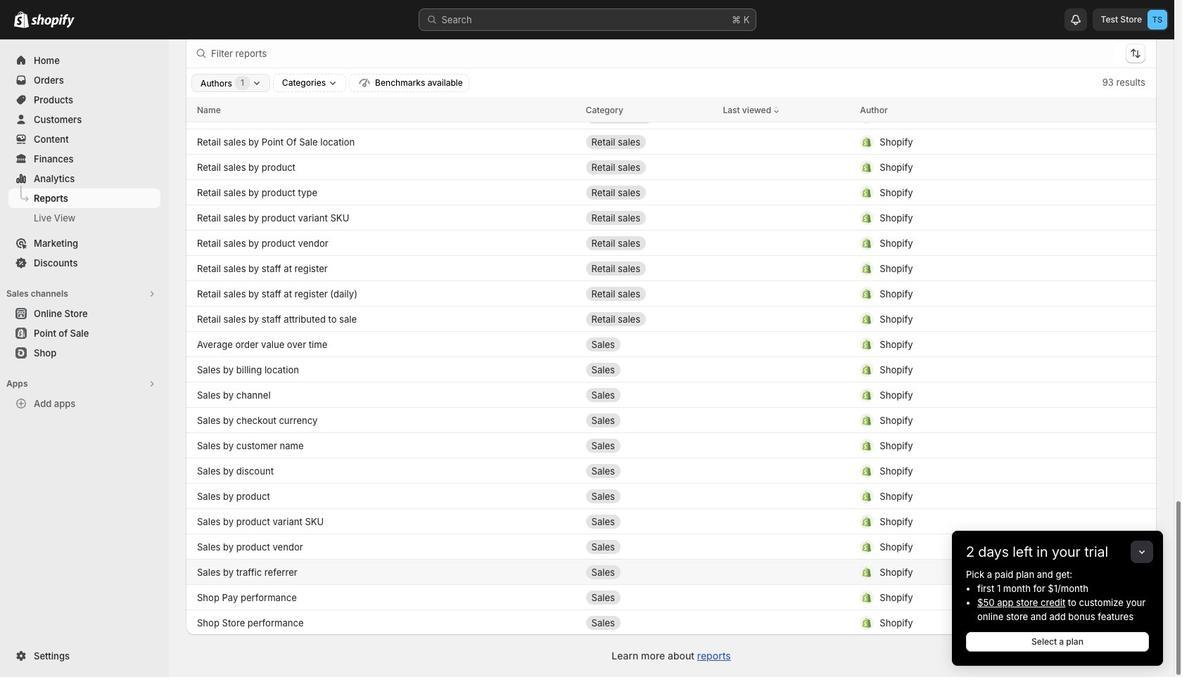 Task type: vqa. For each thing, say whether or not it's contained in the screenshot.
OCT
no



Task type: locate. For each thing, give the bounding box(es) containing it.
22 row from the top
[[186, 484, 1157, 509]]

9 row from the top
[[186, 154, 1157, 179]]

23 row from the top
[[186, 509, 1157, 534]]

6 row from the top
[[186, 97, 1157, 122]]

shopify image
[[14, 11, 29, 28]]

21 row from the top
[[186, 458, 1157, 484]]

10 row from the top
[[186, 179, 1157, 205]]

1 row from the top
[[186, 0, 1157, 2]]

24 row from the top
[[186, 534, 1157, 560]]

row
[[186, 0, 1157, 2], [186, 2, 1157, 27], [186, 27, 1157, 53], [186, 53, 1157, 78], [186, 78, 1157, 103], [186, 97, 1157, 122], [186, 103, 1157, 129], [186, 129, 1157, 154], [186, 154, 1157, 179], [186, 179, 1157, 205], [186, 205, 1157, 230], [186, 230, 1157, 255], [186, 255, 1157, 281], [186, 281, 1157, 306], [186, 306, 1157, 331], [186, 331, 1157, 357], [186, 357, 1157, 382], [186, 382, 1157, 408], [186, 408, 1157, 433], [186, 433, 1157, 458], [186, 458, 1157, 484], [186, 484, 1157, 509], [186, 509, 1157, 534], [186, 534, 1157, 560], [186, 560, 1157, 585], [186, 585, 1157, 610], [186, 610, 1157, 636]]

18 row from the top
[[186, 382, 1157, 408]]

26 row from the top
[[186, 585, 1157, 610]]

5 row from the top
[[186, 78, 1157, 103]]

25 row from the top
[[186, 560, 1157, 585]]

7 row from the top
[[186, 103, 1157, 129]]

12 row from the top
[[186, 230, 1157, 255]]

cell
[[197, 4, 575, 26], [586, 4, 712, 26], [723, 4, 849, 26], [860, 4, 1112, 26], [586, 29, 712, 52], [723, 29, 849, 52], [860, 29, 1112, 52], [586, 55, 712, 77], [723, 55, 849, 77], [860, 55, 1112, 77], [586, 80, 712, 102], [723, 80, 849, 102], [860, 80, 1112, 102], [586, 105, 712, 128], [723, 105, 849, 128], [860, 105, 1112, 128], [586, 131, 712, 153], [860, 131, 1112, 153], [586, 156, 712, 178], [723, 156, 849, 178], [860, 156, 1112, 178], [586, 181, 712, 204], [860, 181, 1112, 204], [586, 207, 712, 229], [723, 207, 849, 229], [860, 207, 1112, 229], [586, 232, 712, 254], [860, 232, 1112, 254], [586, 257, 712, 280], [723, 257, 849, 280], [860, 257, 1112, 280], [586, 283, 712, 305], [860, 283, 1112, 305], [586, 308, 712, 330], [723, 308, 849, 330], [860, 308, 1112, 330], [586, 333, 712, 356], [860, 333, 1112, 356], [586, 359, 712, 381], [723, 359, 849, 381], [860, 359, 1112, 381], [586, 384, 712, 406], [860, 384, 1112, 406], [586, 409, 712, 432], [723, 409, 849, 432], [860, 409, 1112, 432], [586, 435, 712, 457], [860, 435, 1112, 457], [586, 460, 712, 482], [723, 460, 849, 482], [860, 460, 1112, 482], [586, 485, 712, 508], [860, 485, 1112, 508], [586, 511, 712, 533], [723, 511, 849, 533], [860, 511, 1112, 533], [586, 536, 712, 558], [860, 536, 1112, 558], [586, 561, 712, 584], [723, 561, 849, 584], [860, 561, 1112, 584], [586, 587, 712, 609], [860, 587, 1112, 609], [586, 612, 712, 634], [723, 612, 849, 634], [860, 612, 1112, 634]]



Task type: describe. For each thing, give the bounding box(es) containing it.
test store image
[[1148, 10, 1168, 30]]

15 row from the top
[[186, 306, 1157, 331]]

14 row from the top
[[186, 281, 1157, 306]]

8 row from the top
[[186, 129, 1157, 154]]

shopify image
[[31, 14, 75, 28]]

13 row from the top
[[186, 255, 1157, 281]]

3 row from the top
[[186, 27, 1157, 53]]

2 row from the top
[[186, 2, 1157, 27]]

27 row from the top
[[186, 610, 1157, 636]]

17 row from the top
[[186, 357, 1157, 382]]

11 row from the top
[[186, 205, 1157, 230]]

Filter reports text field
[[211, 42, 1115, 65]]

20 row from the top
[[186, 433, 1157, 458]]

4 row from the top
[[186, 53, 1157, 78]]

19 row from the top
[[186, 408, 1157, 433]]

list of reports table
[[186, 0, 1157, 636]]

16 row from the top
[[186, 331, 1157, 357]]



